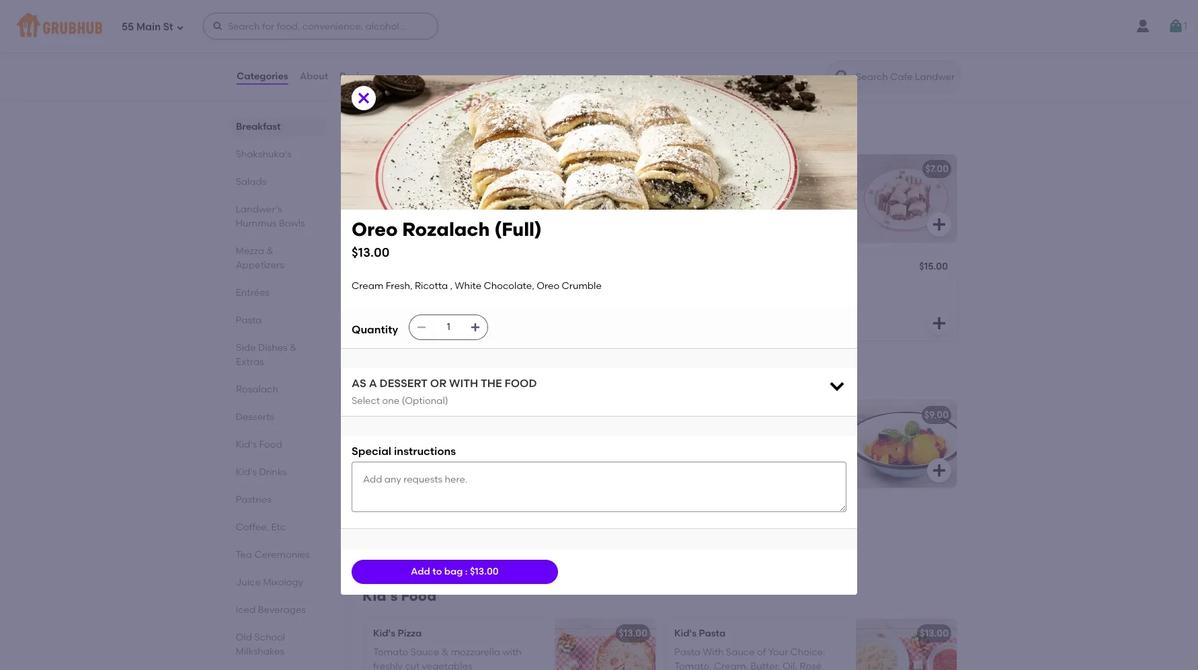 Task type: vqa. For each thing, say whether or not it's contained in the screenshot.
middle ROSALACH
yes



Task type: describe. For each thing, give the bounding box(es) containing it.
scoop
[[424, 508, 453, 520]]

side dishes & extras tab
[[236, 341, 320, 369]]

ice
[[373, 508, 387, 520]]

desserts tab
[[236, 410, 320, 424]]

$15.00 button
[[666, 254, 957, 341]]

etc
[[272, 522, 286, 533]]

ice
[[406, 442, 420, 454]]

pastries tab
[[236, 493, 320, 507]]

add to bag : $13.00
[[411, 566, 499, 578]]

tea ceremonies
[[236, 549, 310, 561]]

nutella rosalach (half) image
[[856, 155, 957, 242]]

mezza
[[236, 245, 265, 257]]

0 vertical spatial chocolate,
[[484, 280, 535, 292]]

coffee,
[[236, 522, 269, 533]]

nutella for nutella rosalach (half)
[[674, 163, 708, 175]]

select
[[352, 395, 380, 407]]

a
[[369, 377, 377, 390]]

main
[[136, 21, 161, 33]]

Special instructions text field
[[352, 462, 847, 512]]

iced beverages
[[236, 605, 306, 616]]

kid's up kid's pizza
[[362, 588, 398, 605]]

cream fresh, ricotta , white chocolate, oreo crumble button
[[365, 254, 656, 341]]

1 horizontal spatial crumble
[[562, 280, 602, 292]]

0 vertical spatial rosalach
[[362, 123, 429, 140]]

pastries
[[236, 494, 272, 506]]

kid's drinks tab
[[236, 465, 320, 479]]

, inside cream fresh, ricotta , white chocolate, oreo crumble
[[472, 281, 474, 293]]

crumble inside cream fresh, ricotta , white chocolate, oreo crumble
[[451, 295, 491, 306]]

rozalach for nutella
[[409, 163, 452, 175]]

tomato,
[[674, 661, 712, 670]]

breakfast tab
[[236, 120, 320, 134]]

kid's food inside tab
[[236, 439, 283, 451]]

food inside tab
[[260, 439, 283, 451]]

fresh, up quantity
[[386, 280, 413, 292]]

the
[[481, 377, 502, 390]]

reviews
[[340, 71, 377, 82]]

bag
[[444, 566, 463, 578]]

nutella for nutella rozalach full
[[373, 163, 407, 175]]

kid's pasta
[[674, 628, 726, 640]]

mango perfume (v)
[[674, 410, 764, 421]]

oreo rozalach (full) $13.00
[[352, 218, 542, 260]]

milkshakes
[[236, 646, 285, 658]]

rosalach inside tab
[[236, 384, 278, 395]]

chocolate
[[477, 429, 525, 440]]

of inside 4 pieces of waffle with chocolate + vanilla ice cream, chocolate syrup, whipped cream, strawberry
[[413, 429, 422, 440]]

entrées
[[236, 287, 270, 299]]

white inside cream fresh, ricotta , white chocolate, oreo crumble
[[476, 281, 503, 293]]

sorbet
[[709, 429, 738, 440]]

$6.00
[[622, 507, 647, 518]]

two
[[373, 16, 392, 28]]

iced
[[236, 605, 256, 616]]

an
[[762, 429, 774, 440]]

4
[[373, 429, 379, 440]]

kid's pasta image
[[856, 619, 957, 670]]

quantity
[[352, 323, 398, 336]]

1 horizontal spatial food
[[401, 588, 437, 605]]

search icon image
[[835, 69, 851, 85]]

as a dessert or with the food select one (optional)
[[352, 377, 537, 407]]

oreo rozalach (full) image
[[555, 254, 656, 341]]

nutella rosalach (half)
[[674, 163, 782, 175]]

bowls
[[279, 218, 305, 229]]

:
[[465, 566, 468, 578]]

nutella rozalach full
[[373, 163, 470, 175]]

chocolate
[[456, 442, 503, 454]]

dessert waffle image
[[555, 401, 656, 488]]

choice:
[[790, 647, 826, 659]]

(v)
[[750, 410, 764, 421]]

sauce inside tomato sauce & mozzarella with freshly cut vegetables
[[411, 647, 439, 659]]

your
[[768, 647, 788, 659]]

kid's up tomato
[[373, 628, 395, 640]]

reviews button
[[339, 52, 378, 101]]

add
[[411, 566, 430, 578]]

$15.00
[[919, 261, 948, 272]]

st
[[163, 21, 173, 33]]

(optional)
[[402, 395, 448, 407]]

coffee, etc
[[236, 522, 286, 533]]

pieces
[[381, 429, 411, 440]]

mango for mango perfume (v)
[[674, 410, 707, 421]]

to
[[433, 566, 442, 578]]

main navigation navigation
[[0, 0, 1198, 52]]

full
[[454, 163, 470, 175]]

drinks
[[260, 467, 287, 478]]

about
[[300, 71, 328, 82]]

tomato sauce & mozzarella with freshly cut vegetables
[[373, 647, 522, 670]]

rosalach tab
[[236, 383, 320, 397]]

juice
[[236, 577, 261, 588]]

1 vertical spatial cream,
[[415, 456, 448, 467]]

(full)
[[494, 218, 542, 241]]

pasta with sauce of your choice: tomato, cream, butter, oil, ros
[[674, 647, 826, 670]]

landwer's hummus bowls
[[236, 204, 305, 229]]

with inside mango sorbet with an array of berries
[[740, 429, 759, 440]]

shakshuka's
[[236, 149, 292, 160]]

three eggs image
[[856, 7, 957, 95]]

sauce inside pasta with sauce of your choice: tomato, cream, butter, oil, ros
[[726, 647, 755, 659]]

$7.00
[[926, 163, 949, 175]]

1 vertical spatial kid's food
[[362, 588, 437, 605]]

as
[[352, 377, 366, 390]]

two eggs image
[[555, 7, 656, 95]]

beverages
[[258, 605, 306, 616]]

two eggs button
[[365, 7, 656, 95]]

1
[[1184, 20, 1188, 32]]

mango perfume (v) image
[[856, 401, 957, 488]]

1 vertical spatial rosalach
[[710, 163, 754, 175]]

mixology
[[263, 577, 304, 588]]



Task type: locate. For each thing, give the bounding box(es) containing it.
& for tomato
[[442, 647, 449, 659]]

cream inside button
[[373, 281, 405, 293]]

crumble
[[562, 280, 602, 292], [451, 295, 491, 306]]

chocolate, down (full)
[[484, 280, 535, 292]]

pasta inside pasta with sauce of your choice: tomato, cream, butter, oil, ros
[[674, 647, 701, 659]]

breakfast
[[236, 121, 281, 132]]

vegetables
[[422, 661, 473, 670]]

2 horizontal spatial &
[[442, 647, 449, 659]]

1 vertical spatial waffle
[[424, 429, 454, 440]]

1 horizontal spatial desserts
[[362, 369, 423, 386]]

cream,
[[714, 661, 748, 670]]

rozalach down full
[[402, 218, 490, 241]]

dessert waffle
[[373, 410, 441, 421]]

food up drinks
[[260, 439, 283, 451]]

$13.00
[[618, 162, 647, 174], [352, 245, 390, 260], [470, 566, 499, 578], [619, 628, 648, 640], [920, 628, 949, 640]]

1 horizontal spatial chocolate,
[[484, 280, 535, 292]]

kid's pizza image
[[555, 619, 656, 670]]

pasta up with
[[699, 628, 726, 640]]

1 nutella from the left
[[373, 163, 407, 175]]

0 vertical spatial pasta
[[236, 315, 262, 326]]

pasta for pasta
[[236, 315, 262, 326]]

& for side
[[290, 342, 297, 354]]

0 vertical spatial waffle
[[410, 410, 441, 421]]

0 horizontal spatial nutella
[[373, 163, 407, 175]]

kid's pizza
[[373, 628, 422, 640]]

+
[[528, 429, 533, 440]]

1 horizontal spatial of
[[757, 647, 766, 659]]

mango inside mango sorbet with an array of berries
[[674, 429, 707, 440]]

desserts up "one"
[[362, 369, 423, 386]]

with
[[449, 377, 478, 390]]

sauce up cream,
[[726, 647, 755, 659]]

eggs
[[394, 16, 417, 28]]

vanilla
[[373, 442, 404, 454]]

categories
[[237, 71, 288, 82]]

food
[[505, 377, 537, 390]]

desserts inside tab
[[236, 412, 275, 423]]

0 vertical spatial crumble
[[562, 280, 602, 292]]

with inside 4 pieces of waffle with chocolate + vanilla ice cream, chocolate syrup, whipped cream, strawberry
[[456, 429, 475, 440]]

pasta for pasta with sauce of your choice: tomato, cream, butter, oil, ros
[[674, 647, 701, 659]]

landwer's
[[236, 204, 282, 215]]

entrées tab
[[236, 286, 320, 300]]

waffle inside 4 pieces of waffle with chocolate + vanilla ice cream, chocolate syrup, whipped cream, strawberry
[[424, 429, 454, 440]]

desserts
[[362, 369, 423, 386], [236, 412, 275, 423]]

0 vertical spatial kid's food
[[236, 439, 283, 451]]

dishes
[[258, 342, 288, 354]]

55
[[122, 21, 134, 33]]

0 vertical spatial &
[[267, 245, 274, 257]]

1 horizontal spatial &
[[290, 342, 297, 354]]

& up vegetables
[[442, 647, 449, 659]]

about button
[[299, 52, 329, 101]]

2 vertical spatial rosalach
[[236, 384, 278, 395]]

butter,
[[751, 661, 780, 670]]

cream, down 'ice'
[[415, 456, 448, 467]]

waffle down (optional) in the bottom left of the page
[[410, 410, 441, 421]]

1 mango from the top
[[674, 410, 707, 421]]

1 horizontal spatial nutella
[[674, 163, 708, 175]]

or
[[430, 377, 447, 390]]

kid's up tomato,
[[674, 628, 697, 640]]

0 horizontal spatial with
[[456, 429, 475, 440]]

1 vertical spatial pasta
[[699, 628, 726, 640]]

Input item quantity number field
[[434, 315, 463, 340]]

0 horizontal spatial ,
[[450, 280, 453, 292]]

iced beverages tab
[[236, 603, 320, 617]]

kid's
[[236, 439, 257, 451], [236, 467, 257, 478], [362, 588, 398, 605], [373, 628, 395, 640], [674, 628, 697, 640]]

shakshuka's tab
[[236, 147, 320, 161]]

1 button
[[1168, 14, 1188, 38]]

kid's drinks
[[236, 467, 287, 478]]

old school milkshakes tab
[[236, 631, 320, 659]]

1 vertical spatial crumble
[[451, 295, 491, 306]]

syrup,
[[505, 442, 532, 454]]

1 vertical spatial food
[[401, 588, 437, 605]]

1 vertical spatial mango
[[674, 429, 707, 440]]

waffle up "instructions"
[[424, 429, 454, 440]]

2 nutella from the left
[[674, 163, 708, 175]]

0 vertical spatial mango
[[674, 410, 707, 421]]

1 horizontal spatial ,
[[472, 281, 474, 293]]

mozzarella
[[451, 647, 500, 659]]

0 vertical spatial cream,
[[422, 442, 454, 454]]

0 horizontal spatial rosalach
[[236, 384, 278, 395]]

kid's food tab
[[236, 438, 320, 452]]

1 vertical spatial &
[[290, 342, 297, 354]]

mezza & appetizers tab
[[236, 244, 320, 272]]

, up input item quantity number field on the left of page
[[450, 280, 453, 292]]

oreo inside the oreo rozalach (full) $13.00
[[352, 218, 398, 241]]

with inside tomato sauce & mozzarella with freshly cut vegetables
[[503, 647, 522, 659]]

4 pieces of waffle with chocolate + vanilla ice cream, chocolate syrup, whipped cream, strawberry
[[373, 429, 533, 467]]

pasta tab
[[236, 313, 320, 327]]

of up butter,
[[757, 647, 766, 659]]

0 horizontal spatial kid's food
[[236, 439, 283, 451]]

of right array
[[802, 429, 811, 440]]

dessert
[[373, 410, 408, 421]]

kid's up kid's drinks
[[236, 439, 257, 451]]

rozalach
[[409, 163, 452, 175], [402, 218, 490, 241]]

2 horizontal spatial oreo
[[537, 280, 560, 292]]

with up chocolate
[[456, 429, 475, 440]]

& up appetizers
[[267, 245, 274, 257]]

0 horizontal spatial oreo
[[352, 218, 398, 241]]

with for $13.00
[[503, 647, 522, 659]]

nutella
[[373, 163, 407, 175], [674, 163, 708, 175]]

& inside side dishes & extras
[[290, 342, 297, 354]]

of inside pasta with sauce of your choice: tomato, cream, butter, oil, ros
[[757, 647, 766, 659]]

0 horizontal spatial crumble
[[451, 295, 491, 306]]

school
[[255, 632, 286, 644]]

1 horizontal spatial kid's food
[[362, 588, 437, 605]]

kid's inside kid's drinks tab
[[236, 467, 257, 478]]

oreo
[[352, 218, 398, 241], [537, 280, 560, 292], [426, 295, 449, 306]]

rosalach up nutella rozalach full
[[362, 123, 429, 140]]

with
[[703, 647, 724, 659]]

1 horizontal spatial oreo
[[426, 295, 449, 306]]

0 vertical spatial oreo
[[352, 218, 398, 241]]

mango sorbet with an array of berries
[[674, 429, 811, 454]]

2 vertical spatial oreo
[[426, 295, 449, 306]]

2 vertical spatial &
[[442, 647, 449, 659]]

pasta up side
[[236, 315, 262, 326]]

scoop)
[[480, 508, 513, 520]]

2 horizontal spatial rosalach
[[710, 163, 754, 175]]

food down "add"
[[401, 588, 437, 605]]

0 vertical spatial desserts
[[362, 369, 423, 386]]

$12.00
[[619, 410, 648, 421]]

2 sauce from the left
[[726, 647, 755, 659]]

mango
[[674, 410, 707, 421], [674, 429, 707, 440]]

1 horizontal spatial with
[[503, 647, 522, 659]]

rosalach left (half)
[[710, 163, 754, 175]]

&
[[267, 245, 274, 257], [290, 342, 297, 354], [442, 647, 449, 659]]

white up input item quantity number field on the left of page
[[455, 280, 482, 292]]

cut
[[405, 661, 420, 670]]

, down the oreo rozalach (full) $13.00
[[472, 281, 474, 293]]

of inside mango sorbet with an array of berries
[[802, 429, 811, 440]]

salads tab
[[236, 175, 320, 189]]

svg image
[[630, 69, 646, 85], [931, 315, 948, 332], [828, 377, 847, 395], [630, 535, 646, 551]]

& inside tomato sauce & mozzarella with freshly cut vegetables
[[442, 647, 449, 659]]

with for $12.00
[[456, 429, 475, 440]]

0 horizontal spatial of
[[413, 429, 422, 440]]

special instructions
[[352, 445, 456, 458]]

hummus
[[236, 218, 277, 229]]

55 main st
[[122, 21, 173, 33]]

0 horizontal spatial chocolate,
[[373, 295, 424, 306]]

sauce up cut
[[411, 647, 439, 659]]

oil,
[[783, 661, 798, 670]]

chocolate,
[[484, 280, 535, 292], [373, 295, 424, 306]]

0 horizontal spatial sauce
[[411, 647, 439, 659]]

perfume
[[709, 410, 748, 421]]

1 sauce from the left
[[411, 647, 439, 659]]

svg image inside 1 button
[[1168, 18, 1184, 34]]

tea ceremonies tab
[[236, 548, 320, 562]]

1 vertical spatial desserts
[[236, 412, 275, 423]]

ricotta inside cream fresh, ricotta , white chocolate, oreo crumble
[[436, 281, 470, 293]]

food
[[260, 439, 283, 451], [401, 588, 437, 605]]

0 horizontal spatial food
[[260, 439, 283, 451]]

rosalach down the extras
[[236, 384, 278, 395]]

kid's food down "add"
[[362, 588, 437, 605]]

0 vertical spatial food
[[260, 439, 283, 451]]

kid's food up kid's drinks
[[236, 439, 283, 451]]

categories button
[[236, 52, 289, 101]]

0 horizontal spatial desserts
[[236, 412, 275, 423]]

& inside the mezza & appetizers
[[267, 245, 274, 257]]

kid's left drinks
[[236, 467, 257, 478]]

of up 'ice'
[[413, 429, 422, 440]]

tomato
[[373, 647, 408, 659]]

pasta inside tab
[[236, 315, 262, 326]]

2 vertical spatial pasta
[[674, 647, 701, 659]]

$13.00 inside the oreo rozalach (full) $13.00
[[352, 245, 390, 260]]

coffee, etc tab
[[236, 520, 320, 535]]

1 vertical spatial chocolate,
[[373, 295, 424, 306]]

& right dishes
[[290, 342, 297, 354]]

with left an
[[740, 429, 759, 440]]

kid's food
[[236, 439, 283, 451], [362, 588, 437, 605]]

2 horizontal spatial of
[[802, 429, 811, 440]]

desserts up kid's food tab
[[236, 412, 275, 423]]

1 horizontal spatial rosalach
[[362, 123, 429, 140]]

one
[[382, 395, 400, 407]]

mango for mango sorbet with an array of berries
[[674, 429, 707, 440]]

with
[[456, 429, 475, 440], [740, 429, 759, 440], [503, 647, 522, 659]]

fresh, up input item quantity number field on the left of page
[[407, 281, 434, 293]]

whipped
[[373, 456, 413, 467]]

chocolate, up quantity
[[373, 295, 424, 306]]

$9.00
[[924, 410, 949, 421]]

cream fresh, ricotta , white chocolate, oreo crumble inside button
[[373, 281, 503, 306]]

0 horizontal spatial &
[[267, 245, 274, 257]]

salads
[[236, 176, 267, 188]]

kid's inside kid's food tab
[[236, 439, 257, 451]]

oreo inside cream fresh, ricotta , white chocolate, oreo crumble
[[426, 295, 449, 306]]

(half)
[[756, 163, 782, 175]]

white down (full)
[[476, 281, 503, 293]]

1 vertical spatial rozalach
[[402, 218, 490, 241]]

berries
[[674, 442, 706, 454]]

0 vertical spatial rozalach
[[409, 163, 452, 175]]

2 horizontal spatial with
[[740, 429, 759, 440]]

1 vertical spatial oreo
[[537, 280, 560, 292]]

rozalach for oreo
[[402, 218, 490, 241]]

(two
[[455, 508, 478, 520]]

rozalach inside the oreo rozalach (full) $13.00
[[402, 218, 490, 241]]

with right mozzarella on the bottom of page
[[503, 647, 522, 659]]

landwer's hummus bowls tab
[[236, 202, 320, 231]]

juice mixology
[[236, 577, 304, 588]]

ceremonies
[[255, 549, 310, 561]]

pasta up tomato,
[[674, 647, 701, 659]]

svg image
[[1168, 18, 1184, 34], [212, 21, 223, 32], [176, 23, 184, 31], [931, 69, 948, 85], [356, 90, 372, 106], [931, 217, 948, 233], [416, 322, 427, 333], [470, 322, 481, 333], [931, 463, 948, 479]]

old
[[236, 632, 252, 644]]

juice mixology tab
[[236, 576, 320, 590]]

strawberry
[[450, 456, 499, 467]]

rozalach left full
[[409, 163, 452, 175]]

2 mango from the top
[[674, 429, 707, 440]]

1 horizontal spatial sauce
[[726, 647, 755, 659]]

extras
[[236, 356, 264, 368]]

freshly
[[373, 661, 403, 670]]

cream, right 'ice'
[[422, 442, 454, 454]]

dessert
[[380, 377, 428, 390]]

Search Cafe Landwer search field
[[855, 71, 958, 83]]

fresh, inside cream fresh, ricotta , white chocolate, oreo crumble
[[407, 281, 434, 293]]

old school milkshakes
[[236, 632, 286, 658]]

chocolate, inside cream fresh, ricotta , white chocolate, oreo crumble
[[373, 295, 424, 306]]



